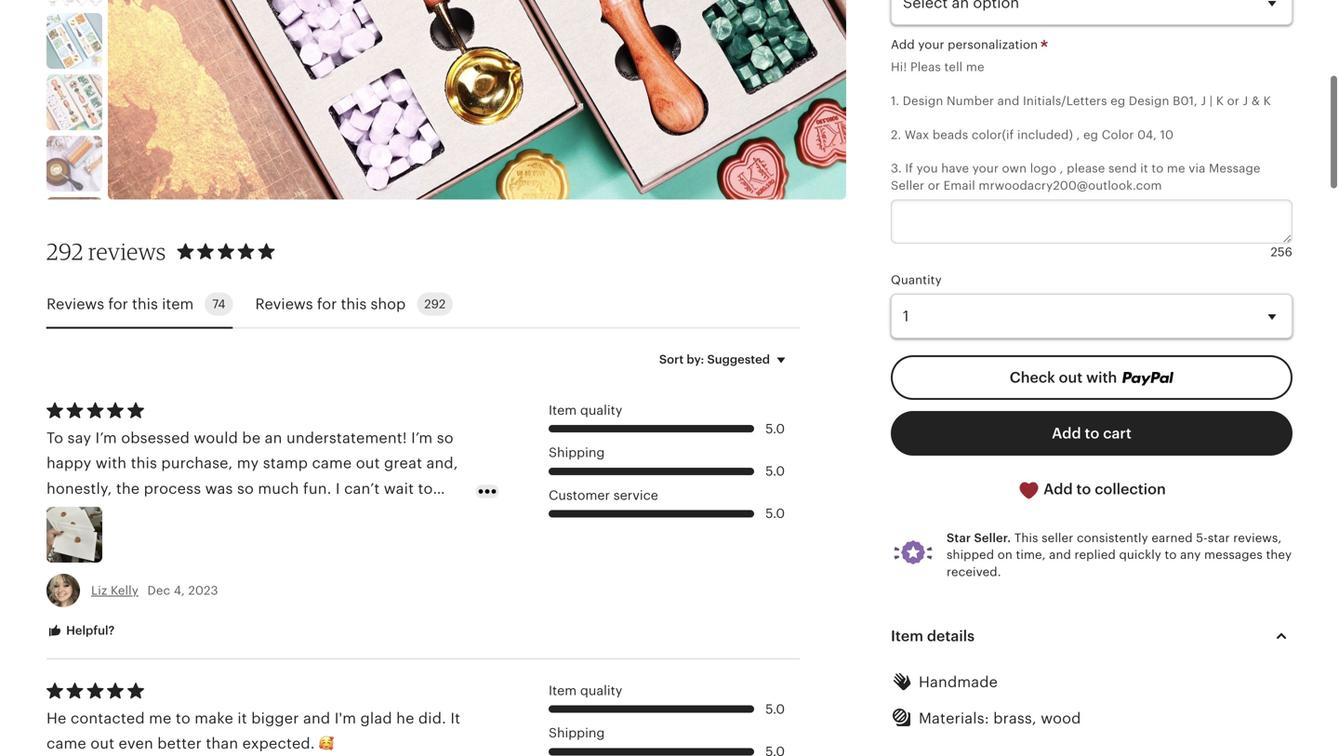 Task type: vqa. For each thing, say whether or not it's contained in the screenshot.
(30% associated with 1st 'Stocking Stuffers for Women, Secret Santa, Peppermint lip balm, Tealights, Chapstick, coworker gifts, Best friend gift - I-stocking' 'image' from right
no



Task type: describe. For each thing, give the bounding box(es) containing it.
earned
[[1152, 531, 1193, 545]]

this!
[[90, 506, 122, 522]]

out inside he contacted me to make it bigger and i'm glad he did. it came out even better than expected. 🥰
[[90, 735, 115, 752]]

shipped
[[947, 548, 995, 562]]

2 quality from the top
[[580, 683, 623, 698]]

sort by: suggested
[[659, 353, 770, 366]]

on
[[998, 548, 1013, 562]]

you
[[917, 162, 938, 176]]

via
[[1189, 162, 1206, 176]]

0 vertical spatial eg
[[1111, 94, 1126, 108]]

beautiful
[[277, 506, 341, 522]]

he
[[47, 710, 66, 727]]

reviews for reviews for this shop
[[255, 296, 313, 312]]

great
[[384, 455, 422, 472]]

1 horizontal spatial me
[[966, 60, 985, 74]]

even
[[119, 735, 153, 752]]

came inside to say i'm obsessed would be an understatement! i'm so happy with this purchase, my stamp came out great and, honestly, the process was so much fun. i can't wait to reuse this! it really gives such a beautiful handmade touch.
[[312, 455, 352, 472]]

it inside 3. if you have your own logo , please send it to me via message seller or email mrwoodacry200@outlook.com
[[1141, 162, 1149, 176]]

quantity
[[891, 273, 942, 287]]

add to cart button
[[891, 411, 1293, 456]]

process
[[144, 480, 201, 497]]

be
[[242, 430, 261, 446]]

and inside he contacted me to make it bigger and i'm glad he did. it came out even better than expected. 🥰
[[303, 710, 330, 727]]

details
[[927, 628, 975, 645]]

292 reviews
[[47, 238, 166, 265]]

better
[[157, 735, 202, 752]]

for for item
[[108, 296, 128, 312]]

1 k from the left
[[1217, 94, 1224, 108]]

to inside add to cart button
[[1085, 425, 1100, 442]]

such
[[226, 506, 260, 522]]

message
[[1209, 162, 1261, 176]]

3 5.0 from the top
[[766, 506, 785, 521]]

they
[[1266, 548, 1292, 562]]

service
[[614, 488, 658, 503]]

received.
[[947, 565, 1002, 579]]

3.
[[891, 162, 902, 176]]

2 vertical spatial item
[[549, 683, 577, 698]]

reviews for this item
[[47, 296, 194, 312]]

fun.
[[303, 480, 332, 497]]

check
[[1010, 369, 1056, 386]]

touch.
[[47, 531, 93, 548]]

2 shipping from the top
[[549, 726, 605, 741]]

292 for 292 reviews
[[47, 238, 84, 265]]

2.
[[891, 128, 902, 142]]

to inside add to collection button
[[1077, 481, 1091, 498]]

1 vertical spatial eg
[[1084, 128, 1099, 142]]

sort
[[659, 353, 684, 366]]

and inside this seller consistently earned 5-star reviews, shipped on time, and replied quickly to any messages they received.
[[1049, 548, 1072, 562]]

add to cart
[[1052, 425, 1132, 442]]

expected.
[[242, 735, 315, 752]]

add your personalization
[[891, 38, 1042, 52]]

to inside 3. if you have your own logo , please send it to me via message seller or email mrwoodacry200@outlook.com
[[1152, 162, 1164, 176]]

item details button
[[874, 614, 1310, 659]]

custom wax seal stamp for wedding invitation personalised image 8 image
[[47, 136, 102, 192]]

add for add your personalization
[[891, 38, 915, 52]]

make
[[195, 710, 233, 727]]

2 i'm from the left
[[411, 430, 433, 446]]

pleas
[[911, 60, 941, 74]]

logo
[[1030, 162, 1057, 176]]

mrwoodacry200@outlook.com
[[979, 179, 1162, 192]]

to inside to say i'm obsessed would be an understatement! i'm so happy with this purchase, my stamp came out great and, honestly, the process was so much fun. i can't wait to reuse this! it really gives such a beautiful handmade touch.
[[418, 480, 433, 497]]

say
[[67, 430, 91, 446]]

2 j from the left
[[1243, 94, 1249, 108]]

me inside 3. if you have your own logo , please send it to me via message seller or email mrwoodacry200@outlook.com
[[1167, 162, 1186, 176]]

he
[[396, 710, 414, 727]]

and,
[[426, 455, 458, 472]]

much
[[258, 480, 299, 497]]

honestly,
[[47, 480, 112, 497]]

2. wax beads color(if included) , eg color 04, 10
[[891, 128, 1174, 142]]

custom wax seal stamp for wedding invitation personalised image 7 image
[[47, 75, 102, 130]]

time,
[[1016, 548, 1046, 562]]

by:
[[687, 353, 704, 366]]

add for add to cart
[[1052, 425, 1081, 442]]

1 horizontal spatial ,
[[1077, 128, 1080, 142]]

wood
[[1041, 710, 1081, 727]]

gives
[[183, 506, 221, 522]]

handmade
[[345, 506, 423, 522]]

1 5.0 from the top
[[766, 421, 785, 436]]

if
[[905, 162, 914, 176]]

1 quality from the top
[[580, 403, 623, 418]]

with inside button
[[1087, 369, 1117, 386]]

than
[[206, 735, 238, 752]]

2 design from the left
[[1129, 94, 1170, 108]]

2023
[[188, 584, 218, 598]]

0 vertical spatial and
[[998, 94, 1020, 108]]

1 i'm from the left
[[95, 430, 117, 446]]

this
[[1015, 531, 1039, 545]]

1 j from the left
[[1201, 94, 1207, 108]]

beads
[[933, 128, 969, 142]]

was
[[205, 480, 233, 497]]

it inside to say i'm obsessed would be an understatement! i'm so happy with this purchase, my stamp came out great and, honestly, the process was so much fun. i can't wait to reuse this! it really gives such a beautiful handmade touch.
[[126, 506, 136, 522]]

4,
[[174, 584, 185, 598]]

item
[[162, 296, 194, 312]]

send
[[1109, 162, 1137, 176]]

shop
[[371, 296, 406, 312]]

consistently
[[1077, 531, 1149, 545]]

helpful? button
[[33, 614, 129, 648]]

tab list containing reviews for this item
[[47, 281, 800, 329]]

the
[[116, 480, 140, 497]]

dec
[[147, 584, 170, 598]]

helpful?
[[63, 624, 115, 638]]

initials/letters
[[1023, 94, 1108, 108]]

this for shop
[[341, 296, 367, 312]]

number
[[947, 94, 994, 108]]

custom wax seal stamp for wedding invitation personalised image 6 image
[[47, 13, 102, 69]]

have
[[942, 162, 969, 176]]

|
[[1210, 94, 1213, 108]]

reviews for this shop
[[255, 296, 406, 312]]



Task type: locate. For each thing, give the bounding box(es) containing it.
292 left the reviews
[[47, 238, 84, 265]]

1 horizontal spatial design
[[1129, 94, 1170, 108]]

1 vertical spatial out
[[356, 455, 380, 472]]

eg up color
[[1111, 94, 1126, 108]]

brass,
[[994, 710, 1037, 727]]

292 for 292
[[424, 297, 446, 311]]

0 horizontal spatial your
[[918, 38, 945, 52]]

this for item
[[132, 296, 158, 312]]

a
[[264, 506, 273, 522]]

glad
[[360, 710, 392, 727]]

this seller consistently earned 5-star reviews, shipped on time, and replied quickly to any messages they received.
[[947, 531, 1292, 579]]

item details
[[891, 628, 975, 645]]

out inside to say i'm obsessed would be an understatement! i'm so happy with this purchase, my stamp came out great and, honestly, the process was so much fun. i can't wait to reuse this! it really gives such a beautiful handmade touch.
[[356, 455, 380, 472]]

0 vertical spatial item
[[549, 403, 577, 418]]

replied
[[1075, 548, 1116, 562]]

, right logo
[[1060, 162, 1064, 176]]

personalization
[[948, 38, 1038, 52]]

1 design from the left
[[903, 94, 944, 108]]

0 vertical spatial so
[[437, 430, 454, 446]]

0 vertical spatial came
[[312, 455, 352, 472]]

this left shop
[[341, 296, 367, 312]]

74
[[212, 297, 226, 311]]

5.0
[[766, 421, 785, 436], [766, 464, 785, 479], [766, 506, 785, 521], [766, 702, 785, 717]]

any
[[1181, 548, 1201, 562]]

so up and,
[[437, 430, 454, 446]]

wait
[[384, 480, 414, 497]]

or inside 3. if you have your own logo , please send it to me via message seller or email mrwoodacry200@outlook.com
[[928, 179, 940, 192]]

so
[[437, 430, 454, 446], [237, 480, 254, 497]]

1 horizontal spatial or
[[1228, 94, 1240, 108]]

it right this!
[[126, 506, 136, 522]]

seller
[[891, 179, 925, 192]]

this down the obsessed
[[131, 455, 157, 472]]

out down contacted at the bottom of page
[[90, 735, 115, 752]]

it right make
[[238, 710, 247, 727]]

out right check
[[1059, 369, 1083, 386]]

1 horizontal spatial it
[[451, 710, 461, 727]]

0 vertical spatial add
[[891, 38, 915, 52]]

for for shop
[[317, 296, 337, 312]]

item inside dropdown button
[[891, 628, 924, 645]]

1 vertical spatial your
[[973, 162, 999, 176]]

3. if you have your own logo , please send it to me via message seller or email mrwoodacry200@outlook.com
[[891, 162, 1261, 192]]

quality
[[580, 403, 623, 418], [580, 683, 623, 698]]

Add your personalization text field
[[891, 200, 1293, 244]]

0 horizontal spatial it
[[238, 710, 247, 727]]

2 horizontal spatial me
[[1167, 162, 1186, 176]]

1 vertical spatial item quality
[[549, 683, 623, 698]]

check out with button
[[891, 355, 1293, 400]]

2 vertical spatial add
[[1044, 481, 1073, 498]]

for left shop
[[317, 296, 337, 312]]

0 horizontal spatial it
[[126, 506, 136, 522]]

an
[[265, 430, 282, 446]]

he contacted me to make it bigger and i'm glad he did. it came out even better than expected. 🥰
[[47, 710, 461, 752]]

me inside he contacted me to make it bigger and i'm glad he did. it came out even better than expected. 🥰
[[149, 710, 172, 727]]

liz kelly dec 4, 2023
[[91, 584, 218, 598]]

1 horizontal spatial with
[[1087, 369, 1117, 386]]

me right tell
[[966, 60, 985, 74]]

liz
[[91, 584, 107, 598]]

0 horizontal spatial for
[[108, 296, 128, 312]]

me up better
[[149, 710, 172, 727]]

this inside to say i'm obsessed would be an understatement! i'm so happy with this purchase, my stamp came out great and, honestly, the process was so much fun. i can't wait to reuse this! it really gives such a beautiful handmade touch.
[[131, 455, 157, 472]]

5-
[[1196, 531, 1208, 545]]

obsessed
[[121, 430, 190, 446]]

with up add to cart button
[[1087, 369, 1117, 386]]

2 k from the left
[[1264, 94, 1272, 108]]

0 horizontal spatial j
[[1201, 94, 1207, 108]]

1 horizontal spatial so
[[437, 430, 454, 446]]

it inside he contacted me to make it bigger and i'm glad he did. it came out even better than expected. 🥰
[[238, 710, 247, 727]]

your up pleas
[[918, 38, 945, 52]]

your inside 3. if you have your own logo , please send it to me via message seller or email mrwoodacry200@outlook.com
[[973, 162, 999, 176]]

2 vertical spatial me
[[149, 710, 172, 727]]

or
[[1228, 94, 1240, 108], [928, 179, 940, 192]]

customer service
[[549, 488, 658, 503]]

292
[[47, 238, 84, 265], [424, 297, 446, 311]]

eg
[[1111, 94, 1126, 108], [1084, 128, 1099, 142]]

add for add to collection
[[1044, 481, 1073, 498]]

stamp
[[263, 455, 308, 472]]

0 horizontal spatial design
[[903, 94, 944, 108]]

reviews
[[88, 238, 166, 265]]

2 vertical spatial out
[[90, 735, 115, 752]]

1.
[[891, 94, 900, 108]]

to say i'm obsessed would be an understatement! i'm so happy with this purchase, my stamp came out great and, honestly, the process was so much fun. i can't wait to reuse this! it really gives such a beautiful handmade touch.
[[47, 430, 458, 548]]

reviews down 292 reviews at the left of the page
[[47, 296, 104, 312]]

0 vertical spatial out
[[1059, 369, 1083, 386]]

1 vertical spatial and
[[1049, 548, 1072, 562]]

k
[[1217, 94, 1224, 108], [1264, 94, 1272, 108]]

kelly
[[111, 584, 139, 598]]

0 horizontal spatial and
[[303, 710, 330, 727]]

1 horizontal spatial k
[[1264, 94, 1272, 108]]

color(if
[[972, 128, 1014, 142]]

&
[[1252, 94, 1260, 108]]

tab list
[[47, 281, 800, 329]]

0 vertical spatial or
[[1228, 94, 1240, 108]]

0 horizontal spatial i'm
[[95, 430, 117, 446]]

0 vertical spatial item quality
[[549, 403, 623, 418]]

1 vertical spatial item
[[891, 628, 924, 645]]

star seller.
[[947, 531, 1011, 545]]

2 for from the left
[[317, 296, 337, 312]]

reviews right 74
[[255, 296, 313, 312]]

j left |
[[1201, 94, 1207, 108]]

did.
[[418, 710, 446, 727]]

1 horizontal spatial it
[[1141, 162, 1149, 176]]

item quality
[[549, 403, 623, 418], [549, 683, 623, 698]]

1 reviews from the left
[[47, 296, 104, 312]]

1 horizontal spatial reviews
[[255, 296, 313, 312]]

to inside this seller consistently earned 5-star reviews, shipped on time, and replied quickly to any messages they received.
[[1165, 548, 1177, 562]]

2 5.0 from the top
[[766, 464, 785, 479]]

add up 'hi!'
[[891, 38, 915, 52]]

to inside he contacted me to make it bigger and i'm glad he did. it came out even better than expected. 🥰
[[176, 710, 191, 727]]

came up "i"
[[312, 455, 352, 472]]

1 vertical spatial it
[[238, 710, 247, 727]]

understatement!
[[286, 430, 407, 446]]

1 vertical spatial came
[[47, 735, 86, 752]]

🥰
[[319, 735, 334, 752]]

j left &
[[1243, 94, 1249, 108]]

design right 1.
[[903, 94, 944, 108]]

1 vertical spatial 292
[[424, 297, 446, 311]]

1 vertical spatial with
[[96, 455, 127, 472]]

happy
[[47, 455, 91, 472]]

it right the send
[[1141, 162, 1149, 176]]

color
[[1102, 128, 1134, 142]]

0 horizontal spatial came
[[47, 735, 86, 752]]

1 horizontal spatial eg
[[1111, 94, 1126, 108]]

contacted
[[71, 710, 145, 727]]

view details of this review photo by liz kelly image
[[47, 507, 102, 563]]

1 horizontal spatial j
[[1243, 94, 1249, 108]]

0 vertical spatial with
[[1087, 369, 1117, 386]]

it inside he contacted me to make it bigger and i'm glad he did. it came out even better than expected. 🥰
[[451, 710, 461, 727]]

0 vertical spatial quality
[[580, 403, 623, 418]]

1 vertical spatial me
[[1167, 162, 1186, 176]]

shipping
[[549, 445, 605, 460], [549, 726, 605, 741]]

, right included)
[[1077, 128, 1080, 142]]

to left cart
[[1085, 425, 1100, 442]]

1 vertical spatial ,
[[1060, 162, 1064, 176]]

with up the 'the'
[[96, 455, 127, 472]]

k right |
[[1217, 94, 1224, 108]]

1 vertical spatial shipping
[[549, 726, 605, 741]]

me left via
[[1167, 162, 1186, 176]]

and
[[998, 94, 1020, 108], [1049, 548, 1072, 562], [303, 710, 330, 727]]

came inside he contacted me to make it bigger and i'm glad he did. it came out even better than expected. 🥰
[[47, 735, 86, 752]]

add left cart
[[1052, 425, 1081, 442]]

design
[[903, 94, 944, 108], [1129, 94, 1170, 108]]

2 reviews from the left
[[255, 296, 313, 312]]

can't
[[344, 480, 380, 497]]

reuse
[[47, 506, 86, 522]]

cart
[[1103, 425, 1132, 442]]

1 vertical spatial quality
[[580, 683, 623, 698]]

1 horizontal spatial i'm
[[411, 430, 433, 446]]

,
[[1077, 128, 1080, 142], [1060, 162, 1064, 176]]

1 vertical spatial so
[[237, 480, 254, 497]]

2 item quality from the top
[[549, 683, 623, 698]]

your left own
[[973, 162, 999, 176]]

256
[[1271, 245, 1293, 259]]

and up 🥰
[[303, 710, 330, 727]]

0 vertical spatial ,
[[1077, 128, 1080, 142]]

to left 'collection'
[[1077, 481, 1091, 498]]

add up 'seller' on the right bottom of the page
[[1044, 481, 1073, 498]]

out inside button
[[1059, 369, 1083, 386]]

i'm right say
[[95, 430, 117, 446]]

0 horizontal spatial or
[[928, 179, 940, 192]]

, inside 3. if you have your own logo , please send it to me via message seller or email mrwoodacry200@outlook.com
[[1060, 162, 1064, 176]]

star
[[1208, 531, 1230, 545]]

0 horizontal spatial so
[[237, 480, 254, 497]]

1 horizontal spatial your
[[973, 162, 999, 176]]

email
[[944, 179, 976, 192]]

0 vertical spatial your
[[918, 38, 945, 52]]

item
[[549, 403, 577, 418], [891, 628, 924, 645], [549, 683, 577, 698]]

i'm up the great
[[411, 430, 433, 446]]

customer
[[549, 488, 610, 503]]

0 horizontal spatial with
[[96, 455, 127, 472]]

or right |
[[1228, 94, 1240, 108]]

collection
[[1095, 481, 1166, 498]]

0 vertical spatial shipping
[[549, 445, 605, 460]]

this left item at the left top
[[132, 296, 158, 312]]

this
[[132, 296, 158, 312], [341, 296, 367, 312], [131, 455, 157, 472]]

0 horizontal spatial reviews
[[47, 296, 104, 312]]

0 vertical spatial 292
[[47, 238, 84, 265]]

and up color(if
[[998, 94, 1020, 108]]

your
[[918, 38, 945, 52], [973, 162, 999, 176]]

0 horizontal spatial ,
[[1060, 162, 1064, 176]]

please
[[1067, 162, 1105, 176]]

0 vertical spatial it
[[126, 506, 136, 522]]

0 horizontal spatial k
[[1217, 94, 1224, 108]]

2 horizontal spatial and
[[1049, 548, 1072, 562]]

hi!
[[891, 60, 907, 74]]

and down 'seller' on the right bottom of the page
[[1049, 548, 1072, 562]]

it
[[1141, 162, 1149, 176], [238, 710, 247, 727]]

1 shipping from the top
[[549, 445, 605, 460]]

1 vertical spatial add
[[1052, 425, 1081, 442]]

i'm
[[335, 710, 356, 727]]

1 item quality from the top
[[549, 403, 623, 418]]

1 horizontal spatial for
[[317, 296, 337, 312]]

seller
[[1042, 531, 1074, 545]]

reviews,
[[1234, 531, 1282, 545]]

so down my at the left bottom of the page
[[237, 480, 254, 497]]

included)
[[1018, 128, 1073, 142]]

1 horizontal spatial 292
[[424, 297, 446, 311]]

eg left color
[[1084, 128, 1099, 142]]

k right &
[[1264, 94, 1272, 108]]

1 vertical spatial or
[[928, 179, 940, 192]]

add to collection button
[[891, 467, 1293, 513]]

1 vertical spatial it
[[451, 710, 461, 727]]

0 vertical spatial me
[[966, 60, 985, 74]]

it right 'did.'
[[451, 710, 461, 727]]

1 for from the left
[[108, 296, 128, 312]]

0 vertical spatial it
[[1141, 162, 1149, 176]]

design up 04,
[[1129, 94, 1170, 108]]

materials: brass, wood
[[919, 710, 1081, 727]]

reviews for reviews for this item
[[47, 296, 104, 312]]

1 horizontal spatial came
[[312, 455, 352, 472]]

2 vertical spatial and
[[303, 710, 330, 727]]

to right the send
[[1152, 162, 1164, 176]]

really
[[140, 506, 179, 522]]

to up better
[[176, 710, 191, 727]]

came
[[312, 455, 352, 472], [47, 735, 86, 752]]

for down the reviews
[[108, 296, 128, 312]]

or down you
[[928, 179, 940, 192]]

0 horizontal spatial out
[[90, 735, 115, 752]]

to
[[47, 430, 63, 446]]

tell
[[945, 60, 963, 74]]

star
[[947, 531, 971, 545]]

0 horizontal spatial me
[[149, 710, 172, 727]]

add to collection
[[1040, 481, 1166, 498]]

2 horizontal spatial out
[[1059, 369, 1083, 386]]

4 5.0 from the top
[[766, 702, 785, 717]]

1 horizontal spatial and
[[998, 94, 1020, 108]]

1 horizontal spatial out
[[356, 455, 380, 472]]

hi! pleas tell me
[[891, 60, 985, 74]]

out up the can't
[[356, 455, 380, 472]]

292 right shop
[[424, 297, 446, 311]]

0 horizontal spatial 292
[[47, 238, 84, 265]]

came down he
[[47, 735, 86, 752]]

for
[[108, 296, 128, 312], [317, 296, 337, 312]]

0 horizontal spatial eg
[[1084, 128, 1099, 142]]

to down the earned
[[1165, 548, 1177, 562]]

to right wait
[[418, 480, 433, 497]]

with inside to say i'm obsessed would be an understatement! i'm so happy with this purchase, my stamp came out great and, honestly, the process was so much fun. i can't wait to reuse this! it really gives such a beautiful handmade touch.
[[96, 455, 127, 472]]



